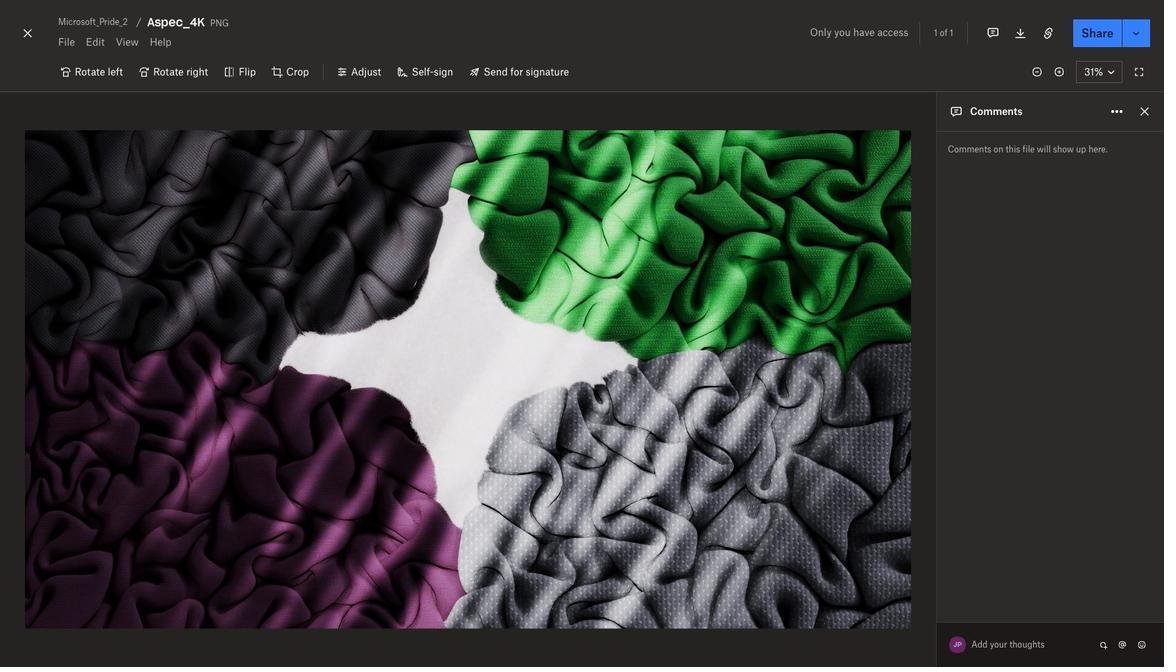 Task type: describe. For each thing, give the bounding box(es) containing it.
close right sidebar image
[[1137, 103, 1153, 120]]

close image
[[19, 22, 36, 44]]

Add your thoughts text field
[[972, 634, 1095, 656]]



Task type: locate. For each thing, give the bounding box(es) containing it.
add your thoughts image
[[972, 638, 1084, 653]]

aspec_4k.png image
[[25, 130, 911, 629], [25, 130, 911, 629]]



Task type: vqa. For each thing, say whether or not it's contained in the screenshot.
Get signatures
no



